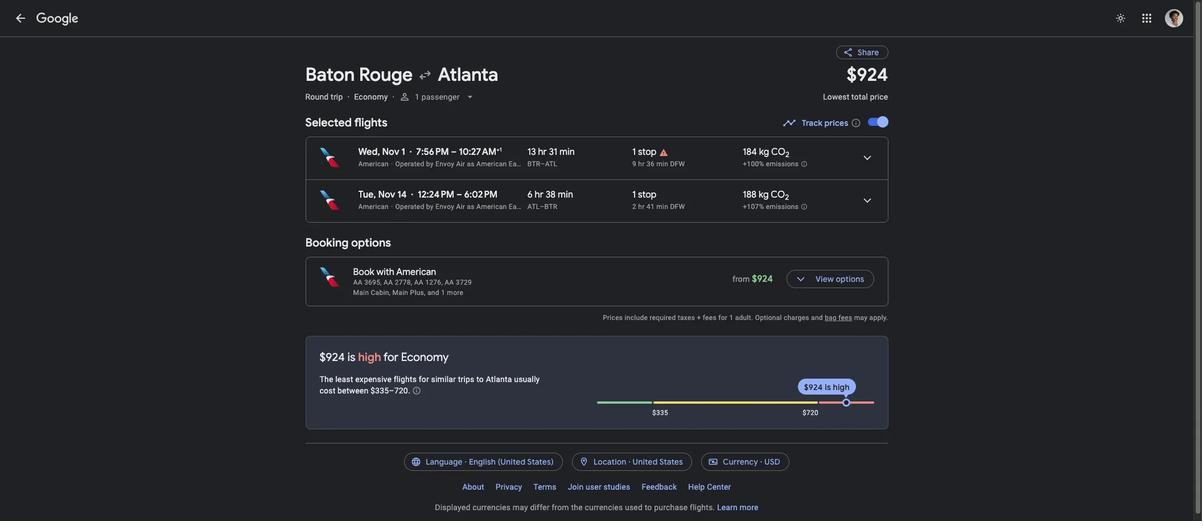 Task type: vqa. For each thing, say whether or not it's contained in the screenshot.
""
no



Task type: describe. For each thing, give the bounding box(es) containing it.
used
[[625, 503, 643, 512]]

is for $924 is high
[[825, 382, 831, 392]]

price
[[871, 92, 889, 101]]

13 hr 31 min btr – atl
[[528, 146, 575, 168]]

6:02 pm
[[465, 189, 498, 200]]

view options
[[816, 274, 865, 284]]

+107%
[[743, 203, 765, 211]]

 image for tue, nov 14
[[412, 189, 413, 200]]

include
[[625, 314, 648, 322]]

$720
[[803, 409, 819, 417]]

1 main from the left
[[353, 289, 369, 297]]

1 currencies from the left
[[473, 503, 511, 512]]

stop for 1 stop 2 hr 41 min dfw
[[638, 189, 657, 200]]

flight details. departing flight on wednesday, november 1. leaves baton rouge metropolitan airport at 7:56 pm on wednesday, november 1 and arrives at hartsfield-jackson atlanta international airport at 10:27 am on thursday, november 2. image
[[854, 144, 881, 171]]

$924 is high for economy
[[320, 350, 449, 364]]

similar
[[431, 375, 456, 384]]

required
[[650, 314, 676, 322]]

1 stop
[[633, 146, 657, 158]]

main cabin, main plus, and 1 more
[[353, 289, 464, 297]]

36
[[647, 160, 655, 168]]

language
[[426, 457, 463, 467]]

btr inside 13 hr 31 min btr – atl
[[528, 160, 541, 168]]

184
[[743, 146, 757, 158]]

user
[[586, 482, 602, 491]]

terms link
[[528, 478, 562, 496]]

btr inside 6 hr 38 min atl – btr
[[545, 203, 558, 211]]

passenger
[[422, 92, 460, 101]]

american down 6:02 pm
[[477, 203, 507, 211]]

co for 188 kg co
[[771, 189, 785, 200]]

usually
[[514, 375, 540, 384]]

1 aa from the left
[[353, 278, 363, 286]]

round
[[306, 92, 329, 101]]

total
[[852, 92, 869, 101]]

privacy
[[496, 482, 522, 491]]

as for 10:27 am
[[467, 160, 475, 168]]

924 US dollars text field
[[752, 273, 773, 285]]

the
[[320, 375, 333, 384]]

to inside the least expensive flights for similar trips to atlanta usually cost between $335–720.
[[477, 375, 484, 384]]

2 aa from the left
[[384, 278, 393, 286]]

baton rouge
[[306, 63, 413, 87]]

feedback
[[642, 482, 677, 491]]

hr for 6
[[535, 189, 544, 200]]

bag fees button
[[825, 314, 853, 322]]

by for 12:24 pm
[[426, 203, 434, 211]]

expensive
[[355, 375, 392, 384]]

41
[[647, 203, 655, 211]]

1 up 9
[[633, 146, 636, 158]]

envoy for 12:24 pm
[[436, 203, 455, 211]]

air for 6:02 pm
[[456, 203, 465, 211]]

1 horizontal spatial more
[[740, 503, 759, 512]]

(united
[[498, 457, 526, 467]]

– inside 6 hr 38 min atl – btr
[[540, 203, 545, 211]]

12:24 pm – 6:02 pm
[[418, 189, 498, 200]]

10:27 am
[[459, 146, 497, 158]]

options for booking options
[[351, 236, 391, 250]]

high for $924 is high for economy
[[358, 350, 381, 364]]

min for 31
[[560, 146, 575, 158]]

american down tue,
[[358, 203, 389, 211]]

13
[[528, 146, 536, 158]]

4 aa from the left
[[445, 278, 454, 286]]

cost
[[320, 386, 336, 395]]

stop for 1 stop
[[638, 146, 657, 158]]

tue,
[[358, 189, 376, 200]]

by for 7:56 pm
[[426, 160, 434, 168]]

eagle for 13
[[509, 160, 527, 168]]

help
[[689, 482, 705, 491]]

$924 lowest total price
[[823, 63, 889, 101]]

currency
[[723, 457, 759, 467]]

184 kg co 2
[[743, 146, 790, 160]]

$335
[[653, 409, 669, 417]]

operated by envoy air as american eagle for 6:02 pm
[[395, 203, 527, 211]]

+
[[697, 314, 701, 322]]

3729
[[456, 278, 472, 286]]

Departure time: 12:24 PM. text field
[[418, 189, 455, 200]]

emissions for 184 kg co
[[766, 160, 799, 168]]

Flight numbers AA 3695, AA 2778, AA 1276, AA 3729 text field
[[353, 278, 472, 286]]

join user studies
[[568, 482, 631, 491]]

0 horizontal spatial more
[[447, 289, 464, 297]]

track prices
[[802, 118, 849, 128]]

38
[[546, 189, 556, 200]]

flights inside the least expensive flights for similar trips to atlanta usually cost between $335–720.
[[394, 375, 417, 384]]

Baton Rouge to Atlanta and back text field
[[306, 63, 810, 87]]

$924 for $924 lowest total price
[[847, 63, 889, 87]]

31
[[549, 146, 558, 158]]

hr inside 1 stop 2 hr 41 min dfw
[[639, 203, 645, 211]]

7:56 pm – 10:27 am +1
[[416, 146, 502, 158]]

the least expensive flights for similar trips to atlanta usually cost between $335–720.
[[320, 375, 540, 395]]

min for 38
[[558, 189, 573, 200]]

american down the wed,
[[358, 160, 389, 168]]

1276,
[[426, 278, 443, 286]]

optional
[[756, 314, 782, 322]]

trips
[[458, 375, 475, 384]]

0 vertical spatial for
[[719, 314, 728, 322]]

about link
[[457, 478, 490, 496]]

2 inside 1 stop 2 hr 41 min dfw
[[633, 203, 637, 211]]

with
[[377, 267, 395, 278]]

9
[[633, 160, 637, 168]]

1 inside popup button
[[415, 92, 420, 101]]

about
[[463, 482, 484, 491]]

wed,
[[358, 146, 380, 158]]

$924 for $924 is high
[[805, 382, 823, 392]]

total duration 6 hr 38 min. element
[[528, 189, 633, 202]]

usd
[[765, 457, 781, 467]]

0 horizontal spatial may
[[513, 503, 528, 512]]

selected
[[306, 116, 352, 130]]

main content containing baton rouge
[[306, 36, 1121, 429]]

english
[[469, 457, 496, 467]]

hr for 9
[[639, 160, 645, 168]]

share
[[858, 47, 880, 58]]

rouge
[[359, 63, 413, 87]]

center
[[707, 482, 732, 491]]

states
[[660, 457, 683, 467]]

1 vertical spatial for
[[384, 350, 399, 364]]

booking
[[306, 236, 349, 250]]

co for 184 kg co
[[772, 146, 786, 158]]

high for $924 is high
[[833, 382, 850, 392]]

1 inside 1 stop 2 hr 41 min dfw
[[633, 189, 636, 200]]

1 left adult.
[[730, 314, 734, 322]]

the
[[571, 503, 583, 512]]

prices
[[603, 314, 623, 322]]

trip
[[331, 92, 343, 101]]

wed, nov 1
[[358, 146, 405, 158]]

privacy link
[[490, 478, 528, 496]]

american down +1
[[477, 160, 507, 168]]

least
[[336, 375, 353, 384]]

dfw inside layover (1 of 1) is a 9 hr 36 min overnight layover at dallas/fort worth international airport in dallas. element
[[671, 160, 685, 168]]

atl inside 6 hr 38 min atl – btr
[[528, 203, 540, 211]]

plus,
[[410, 289, 426, 297]]

learn
[[717, 503, 738, 512]]

dfw inside 1 stop 2 hr 41 min dfw
[[671, 203, 685, 211]]

1 stop 2 hr 41 min dfw
[[633, 189, 685, 211]]

2778,
[[395, 278, 413, 286]]

0 vertical spatial economy
[[354, 92, 388, 101]]



Task type: locate. For each thing, give the bounding box(es) containing it.
1 fees from the left
[[703, 314, 717, 322]]

flights up the wed,
[[354, 116, 388, 130]]

1 horizontal spatial and
[[812, 314, 823, 322]]

–
[[451, 146, 457, 158], [541, 160, 545, 168], [457, 189, 462, 200], [540, 203, 545, 211]]

1 emissions from the top
[[766, 160, 799, 168]]

operated by envoy air as american eagle down 12:24 pm – 6:02 pm
[[395, 203, 527, 211]]

1 stop flight. element up 36
[[633, 146, 657, 159]]

0 vertical spatial air
[[456, 160, 465, 168]]

loading results progress bar
[[0, 36, 1194, 39]]

1 vertical spatial envoy
[[436, 203, 455, 211]]

1 vertical spatial dfw
[[671, 203, 685, 211]]

0 vertical spatial  image
[[348, 92, 350, 101]]

for left adult.
[[719, 314, 728, 322]]

more down 3729
[[447, 289, 464, 297]]

help center link
[[683, 478, 737, 496]]

1 down 1276,
[[441, 289, 445, 297]]

to right trips
[[477, 375, 484, 384]]

0 horizontal spatial fees
[[703, 314, 717, 322]]

0 vertical spatial kg
[[760, 146, 770, 158]]

1 stop flight. element up 41
[[633, 189, 657, 202]]

2 inside 184 kg co 2
[[786, 150, 790, 160]]

to right 'used'
[[645, 503, 652, 512]]

1 vertical spatial as
[[467, 203, 475, 211]]

1 1 stop flight. element from the top
[[633, 146, 657, 159]]

9 hr 36 min dfw
[[633, 160, 685, 168]]

0 vertical spatial 2
[[786, 150, 790, 160]]

min inside 6 hr 38 min atl – btr
[[558, 189, 573, 200]]

feedback link
[[636, 478, 683, 496]]

0 horizontal spatial  image
[[348, 92, 350, 101]]

Arrival time: 6:02 PM. text field
[[465, 189, 498, 200]]

atl down 6
[[528, 203, 540, 211]]

0 horizontal spatial to
[[477, 375, 484, 384]]

1 horizontal spatial high
[[833, 382, 850, 392]]

economy down baton rouge
[[354, 92, 388, 101]]

min for 36
[[657, 160, 669, 168]]

co
[[772, 146, 786, 158], [771, 189, 785, 200]]

1 air from the top
[[456, 160, 465, 168]]

1 vertical spatial is
[[825, 382, 831, 392]]

options right view
[[836, 274, 865, 284]]

1 vertical spatial kg
[[759, 189, 769, 200]]

min inside 1 stop 2 hr 41 min dfw
[[657, 203, 669, 211]]

$924 down share
[[847, 63, 889, 87]]

go back image
[[14, 11, 27, 25]]

Departure time: 7:56 PM. text field
[[416, 146, 449, 158]]

eagle left 13 hr 31 min btr – atl
[[509, 160, 527, 168]]

1 vertical spatial operated
[[395, 203, 425, 211]]

0 horizontal spatial btr
[[528, 160, 541, 168]]

location
[[594, 457, 627, 467]]

charges
[[784, 314, 810, 322]]

aa up plus,
[[414, 278, 424, 286]]

0 horizontal spatial currencies
[[473, 503, 511, 512]]

0 vertical spatial dfw
[[671, 160, 685, 168]]

2 vertical spatial 2
[[633, 203, 637, 211]]

0 vertical spatial by
[[426, 160, 434, 168]]

kg up +107% emissions
[[759, 189, 769, 200]]

6 hr 38 min atl – btr
[[528, 189, 573, 211]]

2 dfw from the top
[[671, 203, 685, 211]]

taxes
[[678, 314, 695, 322]]

envoy for 7:56 pm
[[436, 160, 455, 168]]

operated by envoy air as american eagle for 10:27 am
[[395, 160, 527, 168]]

for up expensive
[[384, 350, 399, 364]]

 image right trip
[[348, 92, 350, 101]]

1 horizontal spatial  image
[[410, 146, 412, 158]]

states)
[[528, 457, 554, 467]]

1 vertical spatial emissions
[[766, 203, 799, 211]]

kg inside 184 kg co 2
[[760, 146, 770, 158]]

2 by from the top
[[426, 203, 434, 211]]

+1
[[497, 146, 502, 153]]

stop up 36
[[638, 146, 657, 158]]

join user studies link
[[562, 478, 636, 496]]

 image right 14
[[412, 189, 413, 200]]

0 horizontal spatial for
[[384, 350, 399, 364]]

none text field containing $924
[[823, 63, 889, 112]]

$335–720.
[[371, 386, 410, 395]]

1 vertical spatial  image
[[412, 189, 413, 200]]

co up +107% emissions
[[771, 189, 785, 200]]

envoy down 12:24 pm
[[436, 203, 455, 211]]

learn more about tracked prices image
[[851, 118, 861, 128]]

 image inside the departing flight on wednesday, november 1. leaves baton rouge metropolitan airport at 7:56 pm on wednesday, november 1 and arrives at hartsfield-jackson atlanta international airport at 10:27 am on thursday, november 2. element
[[410, 146, 412, 158]]

air
[[456, 160, 465, 168], [456, 203, 465, 211]]

0 vertical spatial atl
[[545, 160, 558, 168]]

operated down the departing flight on wednesday, november 1. leaves baton rouge metropolitan airport at 7:56 pm on wednesday, november 1 and arrives at hartsfield-jackson atlanta international airport at 10:27 am on thursday, november 2. element
[[395, 160, 425, 168]]

displayed currencies may differ from the currencies used to purchase flights. learn more
[[435, 503, 759, 512]]

2 vertical spatial for
[[419, 375, 429, 384]]

nov right the wed,
[[382, 146, 399, 158]]

 image left 7:56 pm text field
[[410, 146, 412, 158]]

main down 3695,
[[353, 289, 369, 297]]

displayed
[[435, 503, 471, 512]]

0 vertical spatial atlanta
[[438, 63, 499, 87]]

1 passenger
[[415, 92, 460, 101]]

2 inside 188 kg co 2
[[785, 193, 790, 202]]

view options button
[[787, 265, 874, 293]]

0 vertical spatial co
[[772, 146, 786, 158]]

air down 7:56 pm – 10:27 am +1
[[456, 160, 465, 168]]

1 left 7:56 pm text field
[[402, 146, 405, 158]]

1 eagle from the top
[[509, 160, 527, 168]]

$924 up "$720"
[[805, 382, 823, 392]]

0 vertical spatial may
[[855, 314, 868, 322]]

united
[[633, 457, 658, 467]]

0 vertical spatial from
[[733, 274, 750, 284]]

economy up the least expensive flights for similar trips to atlanta usually cost between $335–720. on the bottom left of page
[[401, 350, 449, 364]]

terms
[[534, 482, 557, 491]]

0 vertical spatial nov
[[382, 146, 399, 158]]

0 horizontal spatial  image
[[393, 92, 395, 101]]

1 envoy from the top
[[436, 160, 455, 168]]

american inside the book with american aa 3695, aa 2778, aa 1276, aa 3729
[[396, 267, 436, 278]]

departing flight on wednesday, november 1. leaves baton rouge metropolitan airport at 7:56 pm on wednesday, november 1 and arrives at hartsfield-jackson atlanta international airport at 10:27 am on thursday, november 2. element
[[358, 146, 502, 158]]

is for $924 is high for economy
[[348, 350, 356, 364]]

atlanta
[[438, 63, 499, 87], [486, 375, 512, 384]]

return flight on tuesday, november 14. leaves hartsfield-jackson atlanta international airport at 12:24 pm on tuesday, november 14 and arrives at baton rouge metropolitan airport at 6:02 pm on tuesday, november 14. element
[[358, 189, 498, 200]]

learn more link
[[717, 503, 759, 512]]

hr left 41
[[639, 203, 645, 211]]

for up learn more about price insights icon
[[419, 375, 429, 384]]

hr inside 13 hr 31 min btr – atl
[[538, 146, 547, 158]]

dfw right 36
[[671, 160, 685, 168]]

14
[[398, 189, 407, 200]]

1 co from the top
[[772, 146, 786, 158]]

options up book
[[351, 236, 391, 250]]

0 vertical spatial  image
[[393, 92, 395, 101]]

air for 10:27 am
[[456, 160, 465, 168]]

btr down 38
[[545, 203, 558, 211]]

1 stop from the top
[[638, 146, 657, 158]]

1 passenger button
[[395, 83, 481, 110]]

min
[[560, 146, 575, 158], [657, 160, 669, 168], [558, 189, 573, 200], [657, 203, 669, 211]]

1 horizontal spatial may
[[855, 314, 868, 322]]

2 operated from the top
[[395, 203, 425, 211]]

1 by from the top
[[426, 160, 434, 168]]

1 horizontal spatial economy
[[401, 350, 449, 364]]

1 vertical spatial nov
[[378, 189, 395, 200]]

and down 1276,
[[428, 289, 440, 297]]

hr left 31
[[538, 146, 547, 158]]

 image for round trip
[[348, 92, 350, 101]]

as down the "arrival time: 6:02 pm." text box
[[467, 203, 475, 211]]

eagle
[[509, 160, 527, 168], [509, 203, 527, 211]]

1 horizontal spatial main
[[393, 289, 408, 297]]

co inside 184 kg co 2
[[772, 146, 786, 158]]

0 horizontal spatial flights
[[354, 116, 388, 130]]

7:56 pm
[[416, 146, 449, 158]]

layover (1 of 1) is a 2 hr 41 min layover at dallas/fort worth international airport in dallas. element
[[633, 202, 738, 211]]

may
[[855, 314, 868, 322], [513, 503, 528, 512]]

book with american aa 3695, aa 2778, aa 1276, aa 3729
[[353, 267, 472, 286]]

1 vertical spatial may
[[513, 503, 528, 512]]

adult.
[[736, 314, 754, 322]]

flight details. return flight on tuesday, november 14. leaves hartsfield-jackson atlanta international airport at 12:24 pm on tuesday, november 14 and arrives at baton rouge metropolitan airport at 6:02 pm on tuesday, november 14. image
[[854, 187, 881, 214]]

2 for 188 kg co
[[785, 193, 790, 202]]

1 vertical spatial atl
[[528, 203, 540, 211]]

3 aa from the left
[[414, 278, 424, 286]]

min right 38
[[558, 189, 573, 200]]

list
[[306, 137, 888, 222]]

share button
[[836, 46, 889, 59]]

1 vertical spatial flights
[[394, 375, 417, 384]]

baton
[[306, 63, 355, 87]]

co inside 188 kg co 2
[[771, 189, 785, 200]]

english (united states)
[[469, 457, 554, 467]]

– inside 13 hr 31 min btr – atl
[[541, 160, 545, 168]]

2 stop from the top
[[638, 189, 657, 200]]

2 kg from the top
[[759, 189, 769, 200]]

as
[[467, 160, 475, 168], [467, 203, 475, 211]]

as down 10:27 am in the top of the page
[[467, 160, 475, 168]]

options inside 'view options' dropdown button
[[836, 274, 865, 284]]

2 currencies from the left
[[585, 503, 623, 512]]

2 as from the top
[[467, 203, 475, 211]]

1 horizontal spatial atl
[[545, 160, 558, 168]]

min inside 13 hr 31 min btr – atl
[[560, 146, 575, 158]]

hr inside layover (1 of 1) is a 9 hr 36 min overnight layover at dallas/fort worth international airport in dallas. element
[[639, 160, 645, 168]]

kg inside 188 kg co 2
[[759, 189, 769, 200]]

0 horizontal spatial high
[[358, 350, 381, 364]]

main content
[[306, 36, 1121, 429]]

1 vertical spatial 2
[[785, 193, 790, 202]]

 image down the rouge
[[393, 92, 395, 101]]

1 horizontal spatial currencies
[[585, 503, 623, 512]]

eagle left 6 hr 38 min atl – btr
[[509, 203, 527, 211]]

1 vertical spatial 1 stop flight. element
[[633, 189, 657, 202]]

0 vertical spatial options
[[351, 236, 391, 250]]

from inside from $924
[[733, 274, 750, 284]]

high
[[358, 350, 381, 364], [833, 382, 850, 392]]

currencies down join user studies
[[585, 503, 623, 512]]

stop up 41
[[638, 189, 657, 200]]

1 left passenger
[[415, 92, 420, 101]]

+107% emissions
[[743, 203, 799, 211]]

options
[[351, 236, 391, 250], [836, 274, 865, 284]]

0 vertical spatial as
[[467, 160, 475, 168]]

0 vertical spatial flights
[[354, 116, 388, 130]]

0 vertical spatial is
[[348, 350, 356, 364]]

0 vertical spatial envoy
[[436, 160, 455, 168]]

as for 6:02 pm
[[467, 203, 475, 211]]

1 vertical spatial stop
[[638, 189, 657, 200]]

2 left 41
[[633, 203, 637, 211]]

0 horizontal spatial and
[[428, 289, 440, 297]]

min right 36
[[657, 160, 669, 168]]

2 emissions from the top
[[766, 203, 799, 211]]

$924 for $924 is high for economy
[[320, 350, 345, 364]]

+100%
[[743, 160, 765, 168]]

list containing wed, nov 1
[[306, 137, 888, 222]]

2 main from the left
[[393, 289, 408, 297]]

$924 is high
[[805, 382, 850, 392]]

min right 41
[[657, 203, 669, 211]]

fees right +
[[703, 314, 717, 322]]

$924 up the the
[[320, 350, 345, 364]]

air down 12:24 pm – 6:02 pm
[[456, 203, 465, 211]]

emissions down 188 kg co 2
[[766, 203, 799, 211]]

dfw
[[671, 160, 685, 168], [671, 203, 685, 211]]

2 horizontal spatial for
[[719, 314, 728, 322]]

2 operated by envoy air as american eagle from the top
[[395, 203, 527, 211]]

2 up +107% emissions
[[785, 193, 790, 202]]

american up aa 3695, aa 2778, aa 1276, aa 3729 text box
[[396, 267, 436, 278]]

kg for 188
[[759, 189, 769, 200]]

2
[[786, 150, 790, 160], [785, 193, 790, 202], [633, 203, 637, 211]]

0 vertical spatial high
[[358, 350, 381, 364]]

main down the 2778,
[[393, 289, 408, 297]]

envoy
[[436, 160, 455, 168], [436, 203, 455, 211]]

dfw right 41
[[671, 203, 685, 211]]

hr right 6
[[535, 189, 544, 200]]

atl inside 13 hr 31 min btr – atl
[[545, 160, 558, 168]]

operated for tue, nov 14
[[395, 203, 425, 211]]

0 vertical spatial stop
[[638, 146, 657, 158]]

+100% emissions
[[743, 160, 799, 168]]

from left 'the'
[[552, 503, 569, 512]]

Arrival time: 10:27 AM on  Thursday, November 2. text field
[[459, 146, 502, 158]]

stop inside 1 stop 2 hr 41 min dfw
[[638, 189, 657, 200]]

0 horizontal spatial main
[[353, 289, 369, 297]]

nov for tue,
[[378, 189, 395, 200]]

stop
[[638, 146, 657, 158], [638, 189, 657, 200]]

hr right 9
[[639, 160, 645, 168]]

2 1 stop flight. element from the top
[[633, 189, 657, 202]]

$924 inside $924 lowest total price
[[847, 63, 889, 87]]

2 air from the top
[[456, 203, 465, 211]]

0 vertical spatial btr
[[528, 160, 541, 168]]

1
[[415, 92, 420, 101], [402, 146, 405, 158], [633, 146, 636, 158], [633, 189, 636, 200], [441, 289, 445, 297], [730, 314, 734, 322]]

lowest
[[823, 92, 850, 101]]

1 vertical spatial to
[[645, 503, 652, 512]]

0 vertical spatial 1 stop flight. element
[[633, 146, 657, 159]]

0 horizontal spatial economy
[[354, 92, 388, 101]]

change appearance image
[[1108, 5, 1135, 32]]

1 vertical spatial high
[[833, 382, 850, 392]]

atlanta up passenger
[[438, 63, 499, 87]]

– inside 7:56 pm – 10:27 am +1
[[451, 146, 457, 158]]

help center
[[689, 482, 732, 491]]

1 vertical spatial options
[[836, 274, 865, 284]]

 image
[[348, 92, 350, 101], [412, 189, 413, 200]]

hr
[[538, 146, 547, 158], [639, 160, 645, 168], [535, 189, 544, 200], [639, 203, 645, 211]]

0 vertical spatial eagle
[[509, 160, 527, 168]]

layover (1 of 1) is a 9 hr 36 min overnight layover at dallas/fort worth international airport in dallas. element
[[633, 159, 738, 169]]

aa down with
[[384, 278, 393, 286]]

studies
[[604, 482, 631, 491]]

 image inside list
[[412, 189, 413, 200]]

1 horizontal spatial for
[[419, 375, 429, 384]]

operated for wed, nov 1
[[395, 160, 425, 168]]

 image
[[393, 92, 395, 101], [410, 146, 412, 158]]

1 horizontal spatial to
[[645, 503, 652, 512]]

round trip
[[306, 92, 343, 101]]

fees right 'bag'
[[839, 314, 853, 322]]

0 horizontal spatial from
[[552, 503, 569, 512]]

and left 'bag'
[[812, 314, 823, 322]]

1 vertical spatial operated by envoy air as american eagle
[[395, 203, 527, 211]]

currencies down privacy link
[[473, 503, 511, 512]]

$924 up optional
[[752, 273, 773, 285]]

1 horizontal spatial btr
[[545, 203, 558, 211]]

188
[[743, 189, 757, 200]]

1 horizontal spatial options
[[836, 274, 865, 284]]

1 vertical spatial btr
[[545, 203, 558, 211]]

1 operated by envoy air as american eagle from the top
[[395, 160, 527, 168]]

1 vertical spatial by
[[426, 203, 434, 211]]

1 vertical spatial air
[[456, 203, 465, 211]]

1 as from the top
[[467, 160, 475, 168]]

924 us dollars element
[[847, 63, 889, 87]]

1 vertical spatial co
[[771, 189, 785, 200]]

kg for 184
[[760, 146, 770, 158]]

by down the departing flight on wednesday, november 1. leaves baton rouge metropolitan airport at 7:56 pm on wednesday, november 1 and arrives at hartsfield-jackson atlanta international airport at 10:27 am on thursday, november 2. element
[[426, 160, 434, 168]]

btr down 13 at the left of the page
[[528, 160, 541, 168]]

1 vertical spatial economy
[[401, 350, 449, 364]]

total duration 13 hr 31 min. element
[[528, 146, 633, 159]]

operated by envoy air as american eagle down 7:56 pm – 10:27 am +1
[[395, 160, 527, 168]]

2 for 184 kg co
[[786, 150, 790, 160]]

min right 31
[[560, 146, 575, 158]]

0 vertical spatial and
[[428, 289, 440, 297]]

differ
[[530, 503, 550, 512]]

booking options
[[306, 236, 391, 250]]

tue, nov 14
[[358, 189, 407, 200]]

0 horizontal spatial options
[[351, 236, 391, 250]]

0 vertical spatial operated by envoy air as american eagle
[[395, 160, 527, 168]]

emissions down 184 kg co 2
[[766, 160, 799, 168]]

selected flights
[[306, 116, 388, 130]]

for inside the least expensive flights for similar trips to atlanta usually cost between $335–720.
[[419, 375, 429, 384]]

currencies
[[473, 503, 511, 512], [585, 503, 623, 512]]

1 kg from the top
[[760, 146, 770, 158]]

2 eagle from the top
[[509, 203, 527, 211]]

hr for 13
[[538, 146, 547, 158]]

12:24 pm
[[418, 189, 455, 200]]

from
[[733, 274, 750, 284], [552, 503, 569, 512]]

flights
[[354, 116, 388, 130], [394, 375, 417, 384]]

atlanta inside the least expensive flights for similar trips to atlanta usually cost between $335–720.
[[486, 375, 512, 384]]

1 vertical spatial and
[[812, 314, 823, 322]]

may left differ
[[513, 503, 528, 512]]

aa left 3729
[[445, 278, 454, 286]]

atl
[[545, 160, 558, 168], [528, 203, 540, 211]]

0 vertical spatial more
[[447, 289, 464, 297]]

may left apply.
[[855, 314, 868, 322]]

nov left 14
[[378, 189, 395, 200]]

1 down 9
[[633, 189, 636, 200]]

more right learn
[[740, 503, 759, 512]]

1 vertical spatial  image
[[410, 146, 412, 158]]

188 kg co 2
[[743, 189, 790, 202]]

flights.
[[690, 503, 715, 512]]

None text field
[[823, 63, 889, 112]]

$924
[[847, 63, 889, 87], [752, 273, 773, 285], [320, 350, 345, 364], [805, 382, 823, 392]]

main
[[353, 289, 369, 297], [393, 289, 408, 297]]

1 vertical spatial atlanta
[[486, 375, 512, 384]]

1 vertical spatial more
[[740, 503, 759, 512]]

1 vertical spatial eagle
[[509, 203, 527, 211]]

0 vertical spatial to
[[477, 375, 484, 384]]

emissions
[[766, 160, 799, 168], [766, 203, 799, 211]]

aa down book
[[353, 278, 363, 286]]

2 up +100% emissions
[[786, 150, 790, 160]]

flights up learn more about price insights icon
[[394, 375, 417, 384]]

from left the 924 us dollars text field
[[733, 274, 750, 284]]

operated down 14
[[395, 203, 425, 211]]

1 horizontal spatial from
[[733, 274, 750, 284]]

eagle for 6
[[509, 203, 527, 211]]

2 co from the top
[[771, 189, 785, 200]]

1 horizontal spatial fees
[[839, 314, 853, 322]]

options for view options
[[836, 274, 865, 284]]

1 stop flight. element
[[633, 146, 657, 159], [633, 189, 657, 202]]

2 fees from the left
[[839, 314, 853, 322]]

learn more about price insights image
[[413, 386, 422, 395]]

fees
[[703, 314, 717, 322], [839, 314, 853, 322]]

0 vertical spatial operated
[[395, 160, 425, 168]]

1 dfw from the top
[[671, 160, 685, 168]]

1 vertical spatial from
[[552, 503, 569, 512]]

atlanta left usually
[[486, 375, 512, 384]]

hr inside 6 hr 38 min atl – btr
[[535, 189, 544, 200]]

kg up +100% emissions
[[760, 146, 770, 158]]

atl down 31
[[545, 160, 558, 168]]

envoy down 7:56 pm
[[436, 160, 455, 168]]

for
[[719, 314, 728, 322], [384, 350, 399, 364], [419, 375, 429, 384]]

1 horizontal spatial  image
[[412, 189, 413, 200]]

1 horizontal spatial flights
[[394, 375, 417, 384]]

0 vertical spatial emissions
[[766, 160, 799, 168]]

2 envoy from the top
[[436, 203, 455, 211]]

by down return flight on tuesday, november 14. leaves hartsfield-jackson atlanta international airport at 12:24 pm on tuesday, november 14 and arrives at baton rouge metropolitan airport at 6:02 pm on tuesday, november 14. "element"
[[426, 203, 434, 211]]

1 operated from the top
[[395, 160, 425, 168]]

nov for wed,
[[382, 146, 399, 158]]

co up +100% emissions
[[772, 146, 786, 158]]

0 horizontal spatial is
[[348, 350, 356, 364]]

emissions for 188 kg co
[[766, 203, 799, 211]]

1 horizontal spatial is
[[825, 382, 831, 392]]



